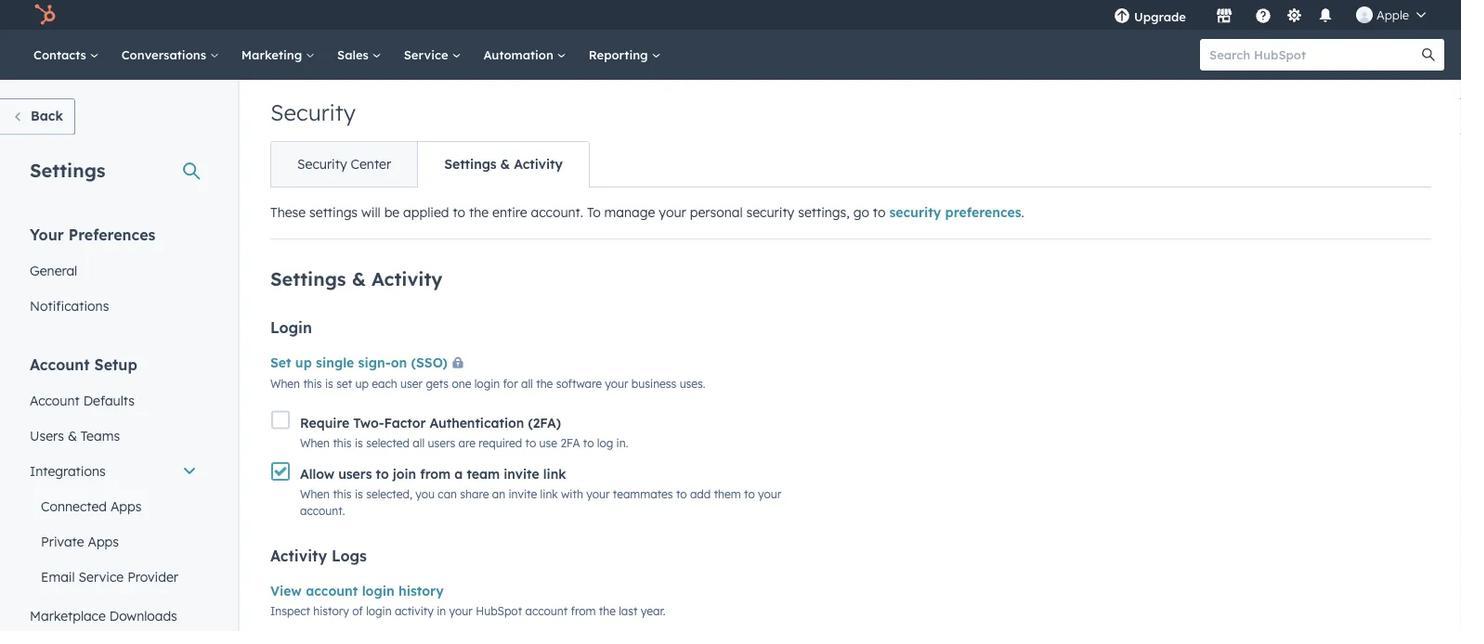 Task type: describe. For each thing, give the bounding box(es) containing it.
your
[[30, 225, 64, 244]]

security for security
[[270, 98, 356, 126]]

reporting
[[589, 47, 652, 62]]

your left business
[[605, 377, 629, 391]]

login
[[270, 319, 312, 337]]

0 vertical spatial history
[[399, 584, 444, 600]]

menu containing apple
[[1101, 0, 1439, 30]]

business
[[632, 377, 677, 391]]

0 vertical spatial is
[[325, 377, 333, 391]]

set
[[337, 377, 352, 391]]

is inside allow users to join from a team invite link when this is selected, you can share an invite link with your teammates to add them to your account.
[[355, 487, 363, 501]]

account defaults
[[30, 393, 135, 409]]

0 vertical spatial account.
[[531, 204, 583, 221]]

back link
[[0, 98, 75, 135]]

require two-factor authentication (2fa) when this is selected all users are required to use 2fa to log in.
[[300, 415, 628, 450]]

use
[[539, 436, 558, 450]]

be
[[384, 204, 400, 221]]

automation
[[484, 47, 557, 62]]

Search HubSpot search field
[[1200, 39, 1428, 71]]

service inside "account setup" element
[[79, 569, 124, 585]]

marketplaces image
[[1216, 8, 1233, 25]]

email service provider
[[41, 569, 178, 585]]

for
[[503, 377, 518, 391]]

0 vertical spatial login
[[475, 377, 500, 391]]

bob builder image
[[1356, 7, 1373, 23]]

0 horizontal spatial settings & activity
[[270, 268, 443, 291]]

from inside view account login history inspect history of login activity in your hubspot account from the last year.
[[571, 605, 596, 619]]

are
[[459, 436, 476, 450]]

0 horizontal spatial activity
[[270, 547, 327, 566]]

0 vertical spatial when
[[270, 377, 300, 391]]

set
[[270, 355, 291, 371]]

you
[[416, 487, 435, 501]]

view account login history inspect history of login activity in your hubspot account from the last year.
[[270, 584, 666, 619]]

service link
[[393, 30, 472, 80]]

defaults
[[83, 393, 135, 409]]

each
[[372, 377, 397, 391]]

the inside view account login history inspect history of login activity in your hubspot account from the last year.
[[599, 605, 616, 619]]

reporting link
[[578, 30, 672, 80]]

to right them
[[744, 487, 755, 501]]

your right them
[[758, 487, 782, 501]]

when inside require two-factor authentication (2fa) when this is selected all users are required to use 2fa to log in.
[[300, 436, 330, 450]]

security center link
[[271, 142, 417, 187]]

notifications
[[30, 298, 109, 314]]

year.
[[641, 605, 666, 619]]

users inside require two-factor authentication (2fa) when this is selected all users are required to use 2fa to log in.
[[428, 436, 455, 450]]

sign-
[[358, 355, 391, 371]]

marketplace downloads
[[30, 608, 177, 624]]

them
[[714, 487, 741, 501]]

contacts
[[33, 47, 90, 62]]

automation link
[[472, 30, 578, 80]]

go
[[854, 204, 870, 221]]

when inside allow users to join from a team invite link when this is selected, you can share an invite link with your teammates to add them to your account.
[[300, 487, 330, 501]]

logs
[[332, 547, 367, 566]]

share
[[460, 487, 489, 501]]

account defaults link
[[19, 383, 208, 419]]

1 vertical spatial the
[[536, 377, 553, 391]]

factor
[[384, 415, 426, 431]]

help image
[[1255, 8, 1272, 25]]

notifications image
[[1317, 8, 1334, 25]]

sales link
[[326, 30, 393, 80]]

to right applied on the left top of page
[[453, 204, 466, 221]]

users inside allow users to join from a team invite link when this is selected, you can share an invite link with your teammates to add them to your account.
[[338, 467, 372, 483]]

0 vertical spatial this
[[303, 377, 322, 391]]

sales
[[337, 47, 372, 62]]

conversations
[[121, 47, 210, 62]]

.
[[1022, 204, 1025, 221]]

account setup element
[[19, 354, 208, 632]]

all inside require two-factor authentication (2fa) when this is selected all users are required to use 2fa to log in.
[[413, 436, 425, 450]]

0 horizontal spatial account
[[306, 584, 358, 600]]

view account login history link
[[270, 584, 444, 600]]

upgrade image
[[1114, 8, 1131, 25]]

settings,
[[798, 204, 850, 221]]

your right with
[[586, 487, 610, 501]]

these
[[270, 204, 306, 221]]

integrations
[[30, 463, 106, 479]]

email service provider link
[[19, 560, 208, 595]]

1 horizontal spatial account
[[525, 605, 568, 619]]

preferences
[[68, 225, 156, 244]]

0 horizontal spatial the
[[469, 204, 489, 221]]

private apps link
[[19, 524, 208, 560]]

1 vertical spatial history
[[313, 605, 349, 619]]

to
[[587, 204, 601, 221]]

settings link
[[1283, 5, 1306, 25]]

settings
[[309, 204, 358, 221]]

search image
[[1422, 48, 1435, 61]]

private
[[41, 534, 84, 550]]

will
[[361, 204, 381, 221]]

private apps
[[41, 534, 119, 550]]

users
[[30, 428, 64, 444]]

1 security from the left
[[747, 204, 795, 221]]

set up single sign-on (sso)
[[270, 355, 452, 371]]

your preferences
[[30, 225, 156, 244]]

connected
[[41, 498, 107, 515]]

single
[[316, 355, 354, 371]]

apple
[[1377, 7, 1409, 22]]

selected
[[366, 436, 410, 450]]

1 vertical spatial activity
[[372, 268, 443, 291]]

1 vertical spatial login
[[362, 584, 395, 600]]

up inside button
[[295, 355, 312, 371]]

preferences
[[945, 204, 1022, 221]]

apps for private apps
[[88, 534, 119, 550]]

uses.
[[680, 377, 706, 391]]

upgrade
[[1134, 9, 1186, 24]]

hubspot
[[476, 605, 522, 619]]

gets
[[426, 377, 449, 391]]

(sso)
[[411, 355, 448, 371]]

activity inside navigation
[[514, 156, 563, 172]]

& for security
[[500, 156, 510, 172]]



Task type: vqa. For each thing, say whether or not it's contained in the screenshot.
Link opens in a new window image
no



Task type: locate. For each thing, give the bounding box(es) containing it.
marketplace downloads link
[[19, 599, 208, 632]]

account
[[306, 584, 358, 600], [525, 605, 568, 619]]

allow users to join from a team invite link when this is selected, you can share an invite link with your teammates to add them to your account.
[[300, 467, 782, 518]]

marketing
[[241, 47, 306, 62]]

activity down be
[[372, 268, 443, 291]]

marketing link
[[230, 30, 326, 80]]

0 horizontal spatial up
[[295, 355, 312, 371]]

teams
[[81, 428, 120, 444]]

1 vertical spatial link
[[540, 487, 558, 501]]

0 vertical spatial &
[[500, 156, 510, 172]]

this down single
[[303, 377, 322, 391]]

last
[[619, 605, 638, 619]]

settings image
[[1286, 8, 1303, 25]]

security for security center
[[297, 156, 347, 172]]

1 vertical spatial account
[[525, 605, 568, 619]]

in
[[437, 605, 446, 619]]

0 vertical spatial security
[[270, 98, 356, 126]]

activity
[[395, 605, 434, 619]]

1 horizontal spatial from
[[571, 605, 596, 619]]

integrations button
[[19, 454, 208, 489]]

when down 'set'
[[270, 377, 300, 391]]

when this is set up each user gets one login for all the software your business uses.
[[270, 377, 706, 391]]

the right for
[[536, 377, 553, 391]]

1 vertical spatial &
[[352, 268, 366, 291]]

0 horizontal spatial settings
[[30, 158, 105, 182]]

0 vertical spatial apps
[[110, 498, 142, 515]]

to left the use
[[525, 436, 536, 450]]

from
[[420, 467, 451, 483], [571, 605, 596, 619]]

inspect
[[270, 605, 310, 619]]

&
[[500, 156, 510, 172], [352, 268, 366, 291], [68, 428, 77, 444]]

1 vertical spatial all
[[413, 436, 425, 450]]

the left entire on the top left of the page
[[469, 204, 489, 221]]

2 vertical spatial &
[[68, 428, 77, 444]]

view
[[270, 584, 302, 600]]

navigation containing security center
[[270, 141, 590, 188]]

to right 'go'
[[873, 204, 886, 221]]

2 vertical spatial the
[[599, 605, 616, 619]]

0 horizontal spatial users
[[338, 467, 372, 483]]

is left selected,
[[355, 487, 363, 501]]

a
[[455, 467, 463, 483]]

account setup
[[30, 355, 137, 374]]

0 horizontal spatial from
[[420, 467, 451, 483]]

1 vertical spatial from
[[571, 605, 596, 619]]

2 account from the top
[[30, 393, 80, 409]]

1 horizontal spatial settings & activity
[[444, 156, 563, 172]]

search button
[[1413, 39, 1445, 71]]

up right 'set'
[[295, 355, 312, 371]]

can
[[438, 487, 457, 501]]

invite up an
[[504, 467, 540, 483]]

account. left "to"
[[531, 204, 583, 221]]

login right "of"
[[366, 605, 392, 619]]

invite right an
[[509, 487, 537, 501]]

when down allow
[[300, 487, 330, 501]]

2 vertical spatial this
[[333, 487, 352, 501]]

up right the set
[[355, 377, 369, 391]]

account right hubspot
[[525, 605, 568, 619]]

security left settings, at the right of the page
[[747, 204, 795, 221]]

hubspot image
[[33, 4, 56, 26]]

0 horizontal spatial security
[[747, 204, 795, 221]]

link up with
[[543, 467, 566, 483]]

to left log
[[583, 436, 594, 450]]

account inside "link"
[[30, 393, 80, 409]]

this down require
[[333, 436, 352, 450]]

1 vertical spatial up
[[355, 377, 369, 391]]

from inside allow users to join from a team invite link when this is selected, you can share an invite link with your teammates to add them to your account.
[[420, 467, 451, 483]]

your right in
[[449, 605, 473, 619]]

2 vertical spatial activity
[[270, 547, 327, 566]]

settings & activity up entire on the top left of the page
[[444, 156, 563, 172]]

when
[[270, 377, 300, 391], [300, 436, 330, 450], [300, 487, 330, 501]]

1 horizontal spatial settings
[[270, 268, 346, 291]]

security up security center
[[270, 98, 356, 126]]

is left the set
[[325, 377, 333, 391]]

users & teams link
[[19, 419, 208, 454]]

join
[[393, 467, 416, 483]]

these settings will be applied to the entire account. to manage your personal security settings, go to security preferences .
[[270, 204, 1025, 221]]

0 vertical spatial settings & activity
[[444, 156, 563, 172]]

one
[[452, 377, 471, 391]]

1 horizontal spatial activity
[[372, 268, 443, 291]]

your
[[659, 204, 686, 221], [605, 377, 629, 391], [586, 487, 610, 501], [758, 487, 782, 501], [449, 605, 473, 619]]

to
[[453, 204, 466, 221], [873, 204, 886, 221], [525, 436, 536, 450], [583, 436, 594, 450], [376, 467, 389, 483], [676, 487, 687, 501], [744, 487, 755, 501]]

an
[[492, 487, 506, 501]]

account
[[30, 355, 90, 374], [30, 393, 80, 409]]

2 horizontal spatial &
[[500, 156, 510, 172]]

help button
[[1248, 0, 1279, 30]]

1 horizontal spatial the
[[536, 377, 553, 391]]

security preferences link
[[890, 204, 1022, 221]]

& inside "link"
[[68, 428, 77, 444]]

1 vertical spatial this
[[333, 436, 352, 450]]

1 vertical spatial users
[[338, 467, 372, 483]]

0 vertical spatial the
[[469, 204, 489, 221]]

general link
[[19, 253, 208, 288]]

settings inside navigation
[[444, 156, 497, 172]]

settings & activity down will
[[270, 268, 443, 291]]

security
[[270, 98, 356, 126], [297, 156, 347, 172]]

when down require
[[300, 436, 330, 450]]

service right sales link
[[404, 47, 452, 62]]

login
[[475, 377, 500, 391], [362, 584, 395, 600], [366, 605, 392, 619]]

0 horizontal spatial &
[[68, 428, 77, 444]]

history up activity at the left bottom of the page
[[399, 584, 444, 600]]

setup
[[94, 355, 137, 374]]

1 horizontal spatial account.
[[531, 204, 583, 221]]

to up selected,
[[376, 467, 389, 483]]

1 horizontal spatial service
[[404, 47, 452, 62]]

1 vertical spatial service
[[79, 569, 124, 585]]

account.
[[531, 204, 583, 221], [300, 504, 345, 518]]

2 horizontal spatial the
[[599, 605, 616, 619]]

0 vertical spatial all
[[521, 377, 533, 391]]

contacts link
[[22, 30, 110, 80]]

service down private apps link
[[79, 569, 124, 585]]

login left for
[[475, 377, 500, 391]]

is
[[325, 377, 333, 391], [355, 436, 363, 450], [355, 487, 363, 501]]

this down allow
[[333, 487, 352, 501]]

users
[[428, 436, 455, 450], [338, 467, 372, 483]]

2 vertical spatial when
[[300, 487, 330, 501]]

center
[[351, 156, 391, 172]]

1 account from the top
[[30, 355, 90, 374]]

apps down "integrations" button
[[110, 498, 142, 515]]

from up 'you'
[[420, 467, 451, 483]]

navigation
[[270, 141, 590, 188]]

back
[[31, 108, 63, 124]]

& down will
[[352, 268, 366, 291]]

allow
[[300, 467, 335, 483]]

log
[[597, 436, 613, 450]]

this
[[303, 377, 322, 391], [333, 436, 352, 450], [333, 487, 352, 501]]

security left center
[[297, 156, 347, 172]]

& for account setup
[[68, 428, 77, 444]]

this inside require two-factor authentication (2fa) when this is selected all users are required to use 2fa to log in.
[[333, 436, 352, 450]]

marketplaces button
[[1205, 0, 1244, 30]]

apple button
[[1345, 0, 1437, 30]]

2 vertical spatial is
[[355, 487, 363, 501]]

users right allow
[[338, 467, 372, 483]]

account. inside allow users to join from a team invite link when this is selected, you can share an invite link with your teammates to add them to your account.
[[300, 504, 345, 518]]

provider
[[127, 569, 178, 585]]

1 vertical spatial when
[[300, 436, 330, 450]]

hubspot link
[[22, 4, 70, 26]]

link
[[543, 467, 566, 483], [540, 487, 558, 501]]

require
[[300, 415, 350, 431]]

your right manage
[[659, 204, 686, 221]]

0 vertical spatial activity
[[514, 156, 563, 172]]

2 vertical spatial login
[[366, 605, 392, 619]]

0 vertical spatial invite
[[504, 467, 540, 483]]

settings down back
[[30, 158, 105, 182]]

0 vertical spatial up
[[295, 355, 312, 371]]

menu
[[1101, 0, 1439, 30]]

0 vertical spatial account
[[30, 355, 90, 374]]

your preferences element
[[19, 224, 208, 324]]

0 horizontal spatial all
[[413, 436, 425, 450]]

0 vertical spatial account
[[306, 584, 358, 600]]

user
[[401, 377, 423, 391]]

1 horizontal spatial all
[[521, 377, 533, 391]]

2 horizontal spatial settings
[[444, 156, 497, 172]]

login up "of"
[[362, 584, 395, 600]]

in.
[[617, 436, 628, 450]]

all
[[521, 377, 533, 391], [413, 436, 425, 450]]

invite
[[504, 467, 540, 483], [509, 487, 537, 501]]

entire
[[492, 204, 527, 221]]

with
[[561, 487, 583, 501]]

history left "of"
[[313, 605, 349, 619]]

set up single sign-on (sso) button
[[270, 352, 471, 376]]

conversations link
[[110, 30, 230, 80]]

account for account defaults
[[30, 393, 80, 409]]

all right for
[[521, 377, 533, 391]]

0 vertical spatial service
[[404, 47, 452, 62]]

1 vertical spatial security
[[297, 156, 347, 172]]

1 vertical spatial apps
[[88, 534, 119, 550]]

software
[[556, 377, 602, 391]]

connected apps
[[41, 498, 142, 515]]

your inside view account login history inspect history of login activity in your hubspot account from the last year.
[[449, 605, 473, 619]]

settings up login
[[270, 268, 346, 291]]

manage
[[604, 204, 655, 221]]

is down two-
[[355, 436, 363, 450]]

settings up entire on the top left of the page
[[444, 156, 497, 172]]

1 horizontal spatial history
[[399, 584, 444, 600]]

account up users
[[30, 393, 80, 409]]

2 security from the left
[[890, 204, 941, 221]]

this inside allow users to join from a team invite link when this is selected, you can share an invite link with your teammates to add them to your account.
[[333, 487, 352, 501]]

to left add
[[676, 487, 687, 501]]

on
[[391, 355, 407, 371]]

general
[[30, 262, 77, 279]]

the
[[469, 204, 489, 221], [536, 377, 553, 391], [599, 605, 616, 619]]

0 horizontal spatial history
[[313, 605, 349, 619]]

account. down allow
[[300, 504, 345, 518]]

0 horizontal spatial account.
[[300, 504, 345, 518]]

(2fa)
[[528, 415, 561, 431]]

1 horizontal spatial up
[[355, 377, 369, 391]]

from left the last on the bottom
[[571, 605, 596, 619]]

activity up entire on the top left of the page
[[514, 156, 563, 172]]

teammates
[[613, 487, 673, 501]]

account for account setup
[[30, 355, 90, 374]]

1 vertical spatial invite
[[509, 487, 537, 501]]

0 vertical spatial from
[[420, 467, 451, 483]]

0 horizontal spatial service
[[79, 569, 124, 585]]

1 vertical spatial account
[[30, 393, 80, 409]]

selected,
[[366, 487, 412, 501]]

1 vertical spatial settings & activity
[[270, 268, 443, 291]]

the left the last on the bottom
[[599, 605, 616, 619]]

link left with
[[540, 487, 558, 501]]

is inside require two-factor authentication (2fa) when this is selected all users are required to use 2fa to log in.
[[355, 436, 363, 450]]

account up "of"
[[306, 584, 358, 600]]

personal
[[690, 204, 743, 221]]

activity up the view
[[270, 547, 327, 566]]

& up entire on the top left of the page
[[500, 156, 510, 172]]

authentication
[[430, 415, 524, 431]]

history
[[399, 584, 444, 600], [313, 605, 349, 619]]

account up account defaults at the bottom of page
[[30, 355, 90, 374]]

users & teams
[[30, 428, 120, 444]]

& right users
[[68, 428, 77, 444]]

0 vertical spatial link
[[543, 467, 566, 483]]

notifications link
[[19, 288, 208, 324]]

apps for connected apps
[[110, 498, 142, 515]]

apps up email service provider
[[88, 534, 119, 550]]

1 horizontal spatial security
[[890, 204, 941, 221]]

security right 'go'
[[890, 204, 941, 221]]

security center
[[297, 156, 391, 172]]

1 vertical spatial is
[[355, 436, 363, 450]]

2 horizontal spatial activity
[[514, 156, 563, 172]]

add
[[690, 487, 711, 501]]

1 horizontal spatial users
[[428, 436, 455, 450]]

users left are
[[428, 436, 455, 450]]

all down factor
[[413, 436, 425, 450]]

0 vertical spatial users
[[428, 436, 455, 450]]

1 horizontal spatial &
[[352, 268, 366, 291]]

1 vertical spatial account.
[[300, 504, 345, 518]]



